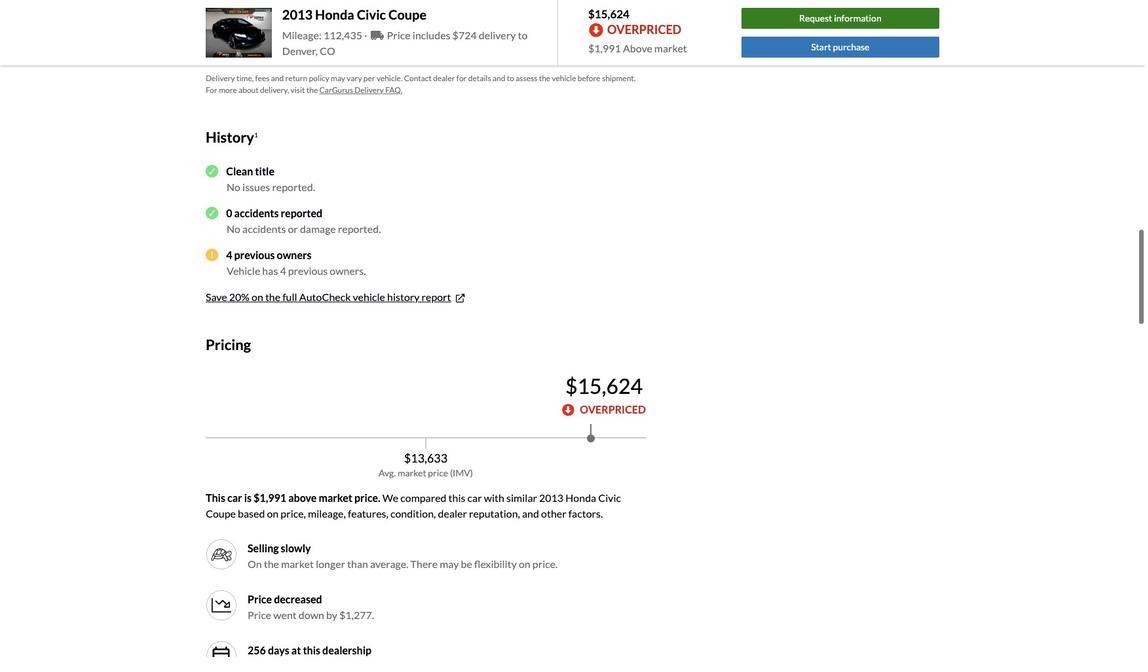 Task type: describe. For each thing, give the bounding box(es) containing it.
2013 inside we compared this car with similar 2013 honda civic coupe based on price, mileage, features, condition, dealer reputation, and other factors.
[[539, 492, 564, 505]]

co
[[320, 45, 335, 57]]

shipment.
[[602, 73, 636, 83]]

the right visit in the top of the page
[[307, 85, 318, 95]]

256 days at this dealership
[[248, 645, 372, 657]]

features,
[[348, 508, 389, 520]]

market inside $13,633 avg. market price (imv)
[[398, 468, 426, 479]]

reputation,
[[469, 508, 520, 520]]

delivery,
[[260, 85, 289, 95]]

price decreased price went down by $1,277.
[[248, 594, 374, 622]]

market inside selling slowly on the market longer than average. there may be flexibility on price.
[[281, 558, 314, 571]]

about
[[239, 85, 259, 95]]

this
[[206, 492, 225, 505]]

truck moving image
[[371, 30, 384, 41]]

·
[[364, 29, 367, 41]]

has
[[262, 265, 278, 277]]

0 vertical spatial return
[[295, 20, 325, 33]]

pricing
[[206, 336, 251, 354]]

this car is $1,991 above market price.
[[206, 492, 381, 505]]

assess
[[516, 73, 538, 83]]

to inside delivery time, fees and return policy may vary per vehicle. contact dealer for details and to assess the vehicle before shipment. for more about delivery, visit the
[[507, 73, 514, 83]]

purchase
[[833, 41, 870, 53]]

decreased
[[274, 594, 322, 606]]

no issues reported.
[[227, 181, 315, 193]]

vehicle.
[[377, 73, 403, 83]]

reported
[[281, 207, 323, 219]]

details
[[468, 73, 491, 83]]

2013 honda civic coupe
[[282, 7, 427, 22]]

compared
[[401, 492, 447, 505]]

avg.
[[379, 468, 396, 479]]

may inside selling slowly on the market longer than average. there may be flexibility on price.
[[440, 558, 459, 571]]

selling slowly on the market longer than average. there may be flexibility on price.
[[248, 543, 558, 571]]

1 vertical spatial $1,991
[[254, 492, 286, 505]]

at
[[291, 645, 301, 657]]

save
[[206, 291, 227, 303]]

faq.
[[386, 85, 402, 95]]

of
[[561, 37, 570, 50]]

longer
[[316, 558, 345, 571]]

$13,633 avg. market price (imv)
[[379, 452, 473, 479]]

1 horizontal spatial reported.
[[338, 223, 381, 235]]

autocheck
[[299, 291, 351, 303]]

visit
[[291, 85, 305, 95]]

on inside selling slowly on the market longer than average. there may be flexibility on price.
[[519, 558, 531, 571]]

delivery return policy if the car delivered isn't as described, request a return within 7 days of arrival.
[[253, 20, 604, 50]]

overpriced image
[[562, 404, 575, 417]]

owners
[[277, 249, 312, 261]]

price includes $724 delivery to denver, co
[[282, 29, 528, 57]]

car inside delivery return policy if the car delivered isn't as described, request a return within 7 days of arrival.
[[279, 37, 293, 50]]

dealership
[[322, 645, 372, 657]]

the inside delivery return policy if the car delivered isn't as described, request a return within 7 days of arrival.
[[262, 37, 277, 50]]

market up mileage,
[[319, 492, 353, 505]]

history
[[206, 128, 254, 146]]

2013 honda civic coupe image
[[206, 8, 272, 58]]

price for includes
[[387, 29, 411, 41]]

for
[[206, 85, 218, 95]]

issues
[[243, 181, 270, 193]]

price. inside selling slowly on the market longer than average. there may be flexibility on price.
[[533, 558, 558, 571]]

isn't
[[341, 37, 360, 50]]

within
[[499, 37, 528, 50]]

2 vertical spatial delivery
[[355, 85, 384, 95]]

damage
[[300, 223, 336, 235]]

price for decreased
[[248, 594, 272, 606]]

price
[[428, 468, 448, 479]]

price,
[[281, 508, 306, 520]]

0 horizontal spatial civic
[[357, 7, 386, 22]]

$724
[[453, 29, 477, 41]]

on
[[248, 558, 262, 571]]

title
[[255, 165, 275, 177]]

cargurus delivery faq.
[[320, 85, 402, 95]]

vehicle
[[227, 265, 260, 277]]

above
[[623, 42, 653, 54]]

than
[[347, 558, 368, 571]]

dealer inside we compared this car with similar 2013 honda civic coupe based on price, mileage, features, condition, dealer reputation, and other factors.
[[438, 508, 467, 520]]

(imv)
[[450, 468, 473, 479]]

the inside selling slowly on the market longer than average. there may be flexibility on price.
[[264, 558, 279, 571]]

dealer inside delivery time, fees and return policy may vary per vehicle. contact dealer for details and to assess the vehicle before shipment. for more about delivery, visit the
[[433, 73, 455, 83]]

vehicle inside delivery time, fees and return policy may vary per vehicle. contact dealer for details and to assess the vehicle before shipment. for more about delivery, visit the
[[552, 73, 576, 83]]

$15,624 for overpriced
[[566, 374, 643, 399]]

vdpcheck image
[[206, 207, 218, 220]]

report
[[422, 291, 451, 303]]

delivery for delivery return policy if the car delivered isn't as described, request a return within 7 days of arrival.
[[253, 20, 293, 33]]

start purchase
[[811, 41, 870, 53]]

average.
[[370, 558, 409, 571]]

vdpcheck image
[[206, 165, 218, 178]]

car inside we compared this car with similar 2013 honda civic coupe based on price, mileage, features, condition, dealer reputation, and other factors.
[[468, 492, 482, 505]]

mileage: 112,435 ·
[[282, 29, 369, 41]]

start purchase button
[[742, 37, 940, 58]]

as
[[362, 37, 371, 50]]

is
[[244, 492, 252, 505]]

$1,277.
[[339, 610, 374, 622]]

down
[[299, 610, 324, 622]]

delivered
[[295, 37, 338, 50]]

fees
[[255, 73, 270, 83]]

with
[[484, 492, 505, 505]]

vdpalert image
[[206, 249, 218, 262]]

0 horizontal spatial previous
[[234, 249, 275, 261]]

civic inside we compared this car with similar 2013 honda civic coupe based on price, mileage, features, condition, dealer reputation, and other factors.
[[599, 492, 621, 505]]

more
[[219, 85, 237, 95]]

0
[[226, 207, 232, 219]]

delivery
[[479, 29, 516, 41]]

overpriced
[[580, 404, 646, 416]]

may inside delivery time, fees and return policy may vary per vehicle. contact dealer for details and to assess the vehicle before shipment. for more about delivery, visit the
[[331, 73, 345, 83]]

1
[[254, 131, 258, 139]]

start
[[811, 41, 831, 53]]

$13,633
[[404, 452, 448, 466]]

0 horizontal spatial 2013
[[282, 7, 313, 22]]

if
[[253, 37, 260, 50]]

request
[[423, 37, 458, 50]]

1 vertical spatial vehicle
[[353, 291, 385, 303]]

policy inside delivery return policy if the car delivered isn't as described, request a return within 7 days of arrival.
[[327, 20, 355, 33]]



Task type: locate. For each thing, give the bounding box(es) containing it.
price right truck moving icon
[[387, 29, 411, 41]]

1 horizontal spatial coupe
[[389, 7, 427, 22]]

no down 0
[[227, 223, 241, 235]]

dealer
[[433, 73, 455, 83], [438, 508, 467, 520]]

and
[[271, 73, 284, 83], [493, 73, 506, 83], [522, 508, 539, 520]]

accidents
[[234, 207, 279, 219], [243, 223, 286, 235]]

vehicle left before
[[552, 73, 576, 83]]

save 20% on the full autocheck vehicle history report image
[[454, 292, 466, 305]]

we
[[383, 492, 399, 505]]

0 vertical spatial no
[[227, 181, 241, 193]]

days
[[538, 37, 559, 50], [268, 645, 289, 657]]

1 vertical spatial coupe
[[206, 508, 236, 520]]

the right on
[[264, 558, 279, 571]]

request information
[[799, 13, 882, 24]]

1 horizontal spatial may
[[440, 558, 459, 571]]

price. up features,
[[355, 492, 381, 505]]

1 vertical spatial on
[[267, 508, 279, 520]]

this inside we compared this car with similar 2013 honda civic coupe based on price, mileage, features, condition, dealer reputation, and other factors.
[[449, 492, 466, 505]]

dealer left "for"
[[433, 73, 455, 83]]

contact
[[404, 73, 432, 83]]

1 vertical spatial accidents
[[243, 223, 286, 235]]

honda up factors.
[[566, 492, 596, 505]]

market
[[655, 42, 687, 54], [398, 468, 426, 479], [319, 492, 353, 505], [281, 558, 314, 571]]

dealer down compared
[[438, 508, 467, 520]]

this
[[449, 492, 466, 505], [303, 645, 320, 657]]

2 horizontal spatial delivery
[[355, 85, 384, 95]]

denver,
[[282, 45, 318, 57]]

policy inside delivery time, fees and return policy may vary per vehicle. contact dealer for details and to assess the vehicle before shipment. for more about delivery, visit the
[[309, 73, 330, 83]]

1 vertical spatial honda
[[566, 492, 596, 505]]

this down (imv)
[[449, 492, 466, 505]]

before
[[578, 73, 601, 83]]

to inside price includes $724 delivery to denver, co
[[518, 29, 528, 41]]

to left assess
[[507, 73, 514, 83]]

includes
[[413, 29, 451, 41]]

price down on
[[248, 594, 272, 606]]

2 no from the top
[[227, 223, 241, 235]]

0 horizontal spatial to
[[507, 73, 514, 83]]

1 horizontal spatial to
[[518, 29, 528, 41]]

by
[[326, 610, 337, 622]]

information
[[834, 13, 882, 24]]

0 horizontal spatial price.
[[355, 492, 381, 505]]

car left the with
[[468, 492, 482, 505]]

0 horizontal spatial vehicle
[[353, 291, 385, 303]]

accidents down the issues
[[234, 207, 279, 219]]

the right assess
[[539, 73, 551, 83]]

the
[[262, 37, 277, 50], [539, 73, 551, 83], [307, 85, 318, 95], [265, 291, 281, 303], [264, 558, 279, 571]]

on inside we compared this car with similar 2013 honda civic coupe based on price, mileage, features, condition, dealer reputation, and other factors.
[[267, 508, 279, 520]]

and inside we compared this car with similar 2013 honda civic coupe based on price, mileage, features, condition, dealer reputation, and other factors.
[[522, 508, 539, 520]]

1 horizontal spatial on
[[267, 508, 279, 520]]

price decreased image
[[206, 591, 237, 622], [211, 596, 232, 617]]

policy up isn't
[[327, 20, 355, 33]]

the left full
[[265, 291, 281, 303]]

0 horizontal spatial 4
[[226, 249, 232, 261]]

coupe down this
[[206, 508, 236, 520]]

a
[[460, 37, 465, 50]]

be
[[461, 558, 472, 571]]

1 vertical spatial 2013
[[539, 492, 564, 505]]

history
[[387, 291, 420, 303]]

accidents down "0 accidents reported"
[[243, 223, 286, 235]]

mileage:
[[282, 29, 322, 41]]

accidents for 0
[[234, 207, 279, 219]]

0 vertical spatial policy
[[327, 20, 355, 33]]

0 vertical spatial reported.
[[272, 181, 315, 193]]

may up cargurus
[[331, 73, 345, 83]]

car left is
[[227, 492, 242, 505]]

based
[[238, 508, 265, 520]]

1 vertical spatial to
[[507, 73, 514, 83]]

honda up 112,435
[[315, 7, 354, 22]]

0 vertical spatial to
[[518, 29, 528, 41]]

0 vertical spatial price.
[[355, 492, 381, 505]]

coupe up price includes $724 delivery to denver, co
[[389, 7, 427, 22]]

arrival.
[[572, 37, 604, 50]]

request
[[799, 13, 833, 24]]

2 horizontal spatial and
[[522, 508, 539, 520]]

vehicle has 4 previous owners.
[[227, 265, 366, 277]]

1 horizontal spatial and
[[493, 73, 506, 83]]

1 horizontal spatial honda
[[566, 492, 596, 505]]

return up visit in the top of the page
[[285, 73, 308, 83]]

0 horizontal spatial on
[[252, 291, 263, 303]]

0 horizontal spatial this
[[303, 645, 320, 657]]

0 horizontal spatial reported.
[[272, 181, 315, 193]]

flexibility
[[474, 558, 517, 571]]

$15,624 for $1,991
[[588, 7, 630, 21]]

previous down owners
[[288, 265, 328, 277]]

0 vertical spatial $1,991
[[588, 42, 621, 54]]

1 horizontal spatial delivery
[[253, 20, 293, 33]]

delivery inside delivery time, fees and return policy may vary per vehicle. contact dealer for details and to assess the vehicle before shipment. for more about delivery, visit the
[[206, 73, 235, 83]]

factors.
[[569, 508, 603, 520]]

delivery time, fees and return policy may vary per vehicle. contact dealer for details and to assess the vehicle before shipment. for more about delivery, visit the
[[206, 73, 636, 95]]

days inside delivery return policy if the car delivered isn't as described, request a return within 7 days of arrival.
[[538, 37, 559, 50]]

256 days at this dealership image
[[211, 647, 232, 658]]

delivery inside delivery return policy if the car delivered isn't as described, request a return within 7 days of arrival.
[[253, 20, 293, 33]]

1 vertical spatial price
[[248, 594, 272, 606]]

civic
[[357, 7, 386, 22], [599, 492, 621, 505]]

0 horizontal spatial $1,991
[[254, 492, 286, 505]]

1 vertical spatial return
[[467, 37, 497, 50]]

2013 up the mileage:
[[282, 7, 313, 22]]

0 vertical spatial $15,624
[[588, 7, 630, 21]]

there
[[411, 558, 438, 571]]

2 horizontal spatial on
[[519, 558, 531, 571]]

vehicle down owners.
[[353, 291, 385, 303]]

$1,991 above market
[[588, 42, 687, 54]]

4 previous owners
[[226, 249, 312, 261]]

1 vertical spatial civic
[[599, 492, 621, 505]]

0 vertical spatial previous
[[234, 249, 275, 261]]

4 right has
[[280, 265, 286, 277]]

vary
[[347, 73, 362, 83]]

0 vertical spatial delivery
[[253, 20, 293, 33]]

0 vertical spatial this
[[449, 492, 466, 505]]

owners.
[[330, 265, 366, 277]]

0 vertical spatial coupe
[[389, 7, 427, 22]]

save 20% on the full autocheck vehicle history report link
[[206, 291, 466, 305]]

$1,991 left above at the right top of the page
[[588, 42, 621, 54]]

1 vertical spatial reported.
[[338, 223, 381, 235]]

selling
[[248, 543, 279, 555]]

car
[[279, 37, 293, 50], [227, 492, 242, 505], [468, 492, 482, 505]]

0 vertical spatial on
[[252, 291, 263, 303]]

$15,624 up arrival.
[[588, 7, 630, 21]]

256
[[248, 645, 266, 657]]

described,
[[373, 37, 421, 50]]

selling slowly image
[[206, 539, 237, 571], [211, 545, 232, 566]]

1 vertical spatial price.
[[533, 558, 558, 571]]

1 horizontal spatial $1,991
[[588, 42, 621, 54]]

slowly
[[281, 543, 311, 555]]

0 horizontal spatial delivery
[[206, 73, 235, 83]]

2 vertical spatial on
[[519, 558, 531, 571]]

2 vertical spatial return
[[285, 73, 308, 83]]

0 vertical spatial civic
[[357, 7, 386, 22]]

price
[[387, 29, 411, 41], [248, 594, 272, 606], [248, 610, 271, 622]]

delivery for delivery time, fees and return policy may vary per vehicle. contact dealer for details and to assess the vehicle before shipment. for more about delivery, visit the
[[206, 73, 235, 83]]

1 horizontal spatial this
[[449, 492, 466, 505]]

1 horizontal spatial civic
[[599, 492, 621, 505]]

market down $13,633
[[398, 468, 426, 479]]

days right 7
[[538, 37, 559, 50]]

on
[[252, 291, 263, 303], [267, 508, 279, 520], [519, 558, 531, 571]]

0 vertical spatial price
[[387, 29, 411, 41]]

1 vertical spatial this
[[303, 645, 320, 657]]

0 horizontal spatial and
[[271, 73, 284, 83]]

1 vertical spatial $15,624
[[566, 374, 643, 399]]

0 vertical spatial dealer
[[433, 73, 455, 83]]

and right details
[[493, 73, 506, 83]]

clean title
[[226, 165, 275, 177]]

2 vertical spatial price
[[248, 610, 271, 622]]

policy up cargurus
[[309, 73, 330, 83]]

1 horizontal spatial 4
[[280, 265, 286, 277]]

market down overpriced
[[655, 42, 687, 54]]

4 right vdpalert icon
[[226, 249, 232, 261]]

honda inside we compared this car with similar 2013 honda civic coupe based on price, mileage, features, condition, dealer reputation, and other factors.
[[566, 492, 596, 505]]

other
[[541, 508, 567, 520]]

return right a
[[467, 37, 497, 50]]

price. right flexibility at the left bottom of the page
[[533, 558, 558, 571]]

no for no issues reported.
[[227, 181, 241, 193]]

1 vertical spatial delivery
[[206, 73, 235, 83]]

market down slowly
[[281, 558, 314, 571]]

reported. right damage
[[338, 223, 381, 235]]

return up delivered
[[295, 20, 325, 33]]

2013 up other
[[539, 492, 564, 505]]

delivery
[[253, 20, 293, 33], [206, 73, 235, 83], [355, 85, 384, 95]]

on right flexibility at the left bottom of the page
[[519, 558, 531, 571]]

2013
[[282, 7, 313, 22], [539, 492, 564, 505]]

1 horizontal spatial price.
[[533, 558, 558, 571]]

0 horizontal spatial coupe
[[206, 508, 236, 520]]

reported.
[[272, 181, 315, 193], [338, 223, 381, 235]]

per
[[364, 73, 375, 83]]

112,435
[[324, 29, 362, 41]]

overpriced
[[608, 23, 682, 37]]

1 vertical spatial policy
[[309, 73, 330, 83]]

on right 20%
[[252, 291, 263, 303]]

honda
[[315, 7, 354, 22], [566, 492, 596, 505]]

0 vertical spatial honda
[[315, 7, 354, 22]]

we compared this car with similar 2013 honda civic coupe based on price, mileage, features, condition, dealer reputation, and other factors.
[[206, 492, 621, 520]]

1 horizontal spatial days
[[538, 37, 559, 50]]

0 horizontal spatial may
[[331, 73, 345, 83]]

1 horizontal spatial 2013
[[539, 492, 564, 505]]

0 vertical spatial 4
[[226, 249, 232, 261]]

condition,
[[391, 508, 436, 520]]

$15,624 up overpriced
[[566, 374, 643, 399]]

to
[[518, 29, 528, 41], [507, 73, 514, 83]]

similar
[[507, 492, 537, 505]]

save 20% on the full autocheck vehicle history report
[[206, 291, 451, 303]]

1 vertical spatial days
[[268, 645, 289, 657]]

delivery up more at the left of the page
[[206, 73, 235, 83]]

cargurus
[[320, 85, 353, 95]]

1 horizontal spatial previous
[[288, 265, 328, 277]]

no accidents or damage reported.
[[227, 223, 381, 235]]

1 horizontal spatial car
[[279, 37, 293, 50]]

0 accidents reported
[[226, 207, 323, 219]]

return inside delivery time, fees and return policy may vary per vehicle. contact dealer for details and to assess the vehicle before shipment. for more about delivery, visit the
[[285, 73, 308, 83]]

to left 7
[[518, 29, 528, 41]]

this right at at the bottom left
[[303, 645, 320, 657]]

went
[[273, 610, 297, 622]]

1 vertical spatial dealer
[[438, 508, 467, 520]]

previous up vehicle
[[234, 249, 275, 261]]

coupe
[[389, 7, 427, 22], [206, 508, 236, 520]]

no down clean
[[227, 181, 241, 193]]

time,
[[237, 73, 254, 83]]

on left price,
[[267, 508, 279, 520]]

256 days at this dealership image
[[206, 642, 237, 658]]

for
[[457, 73, 467, 83]]

and down 'similar'
[[522, 508, 539, 520]]

price left went
[[248, 610, 271, 622]]

accidents for no
[[243, 223, 286, 235]]

7
[[530, 37, 536, 50]]

0 vertical spatial may
[[331, 73, 345, 83]]

may left 'be'
[[440, 558, 459, 571]]

policy
[[327, 20, 355, 33], [309, 73, 330, 83]]

car right if at the top left
[[279, 37, 293, 50]]

and up the delivery,
[[271, 73, 284, 83]]

civic up ·
[[357, 7, 386, 22]]

0 vertical spatial days
[[538, 37, 559, 50]]

0 horizontal spatial car
[[227, 492, 242, 505]]

$1,991 right is
[[254, 492, 286, 505]]

0 vertical spatial accidents
[[234, 207, 279, 219]]

1 no from the top
[[227, 181, 241, 193]]

civic up factors.
[[599, 492, 621, 505]]

coupe inside we compared this car with similar 2013 honda civic coupe based on price, mileage, features, condition, dealer reputation, and other factors.
[[206, 508, 236, 520]]

reported. up reported
[[272, 181, 315, 193]]

0 vertical spatial 2013
[[282, 7, 313, 22]]

1 vertical spatial may
[[440, 558, 459, 571]]

2 horizontal spatial car
[[468, 492, 482, 505]]

days left at at the bottom left
[[268, 645, 289, 657]]

no for no accidents or damage reported.
[[227, 223, 241, 235]]

delivery up if at the top left
[[253, 20, 293, 33]]

clean
[[226, 165, 253, 177]]

price.
[[355, 492, 381, 505], [533, 558, 558, 571]]

delivery down per
[[355, 85, 384, 95]]

request information button
[[742, 8, 940, 29]]

1 vertical spatial no
[[227, 223, 241, 235]]

1 vertical spatial previous
[[288, 265, 328, 277]]

the right if at the top left
[[262, 37, 277, 50]]

price inside price includes $724 delivery to denver, co
[[387, 29, 411, 41]]

0 vertical spatial vehicle
[[552, 73, 576, 83]]

0 horizontal spatial honda
[[315, 7, 354, 22]]

mileage,
[[308, 508, 346, 520]]

cargurus delivery faq. link
[[320, 85, 402, 95]]

full
[[283, 291, 297, 303]]

0 horizontal spatial days
[[268, 645, 289, 657]]

1 vertical spatial 4
[[280, 265, 286, 277]]

1 horizontal spatial vehicle
[[552, 73, 576, 83]]



Task type: vqa. For each thing, say whether or not it's contained in the screenshot.


